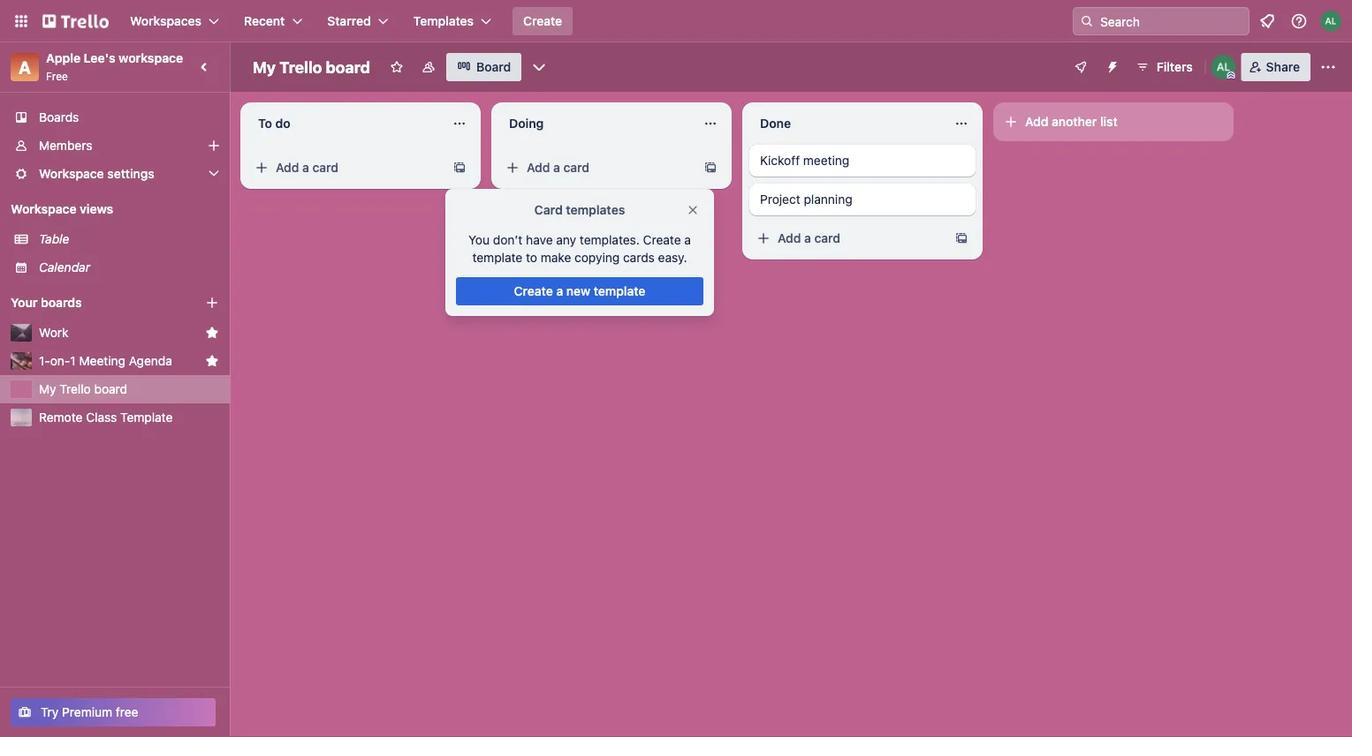 Task type: locate. For each thing, give the bounding box(es) containing it.
trello
[[280, 57, 322, 76], [59, 382, 91, 397]]

0 vertical spatial workspace
[[39, 167, 104, 181]]

template down don't at the top of page
[[472, 251, 523, 265]]

board
[[476, 60, 511, 74]]

recent
[[244, 14, 285, 28]]

0 horizontal spatial my
[[39, 382, 56, 397]]

0 vertical spatial board
[[326, 57, 370, 76]]

board down starred
[[326, 57, 370, 76]]

workspace for workspace views
[[11, 202, 76, 217]]

power ups image
[[1074, 60, 1088, 74]]

0 vertical spatial trello
[[280, 57, 322, 76]]

board
[[326, 57, 370, 76], [94, 382, 127, 397]]

add for add another list "button"
[[1025, 114, 1049, 129]]

trello down 1
[[59, 382, 91, 397]]

meeting
[[803, 153, 850, 168]]

this member is an admin of this board. image
[[1227, 72, 1235, 80]]

template
[[120, 411, 173, 425]]

workspaces button
[[119, 7, 230, 35]]

my trello board link
[[39, 381, 219, 399]]

create for create
[[523, 14, 562, 28]]

0 vertical spatial apple lee (applelee29) image
[[1320, 11, 1342, 32]]

1 vertical spatial template
[[594, 284, 645, 299]]

project
[[760, 192, 801, 207]]

add a card button down project planning link
[[749, 224, 947, 253]]

share button
[[1242, 53, 1311, 81]]

1 horizontal spatial add a card
[[527, 160, 590, 175]]

remote class template
[[39, 411, 173, 425]]

star or unstar board image
[[390, 60, 404, 74]]

board up remote class template
[[94, 382, 127, 397]]

filters
[[1157, 60, 1193, 74]]

doing
[[509, 116, 544, 131]]

free
[[46, 70, 68, 82]]

back to home image
[[42, 7, 109, 35]]

add
[[1025, 114, 1049, 129], [276, 160, 299, 175], [527, 160, 550, 175], [778, 231, 801, 246]]

kickoff
[[760, 153, 800, 168]]

1 horizontal spatial trello
[[280, 57, 322, 76]]

create down to at the top left of the page
[[514, 284, 553, 299]]

workspace settings
[[39, 167, 155, 181]]

a up card
[[553, 160, 560, 175]]

my down 1-
[[39, 382, 56, 397]]

0 horizontal spatial apple lee (applelee29) image
[[1211, 55, 1236, 80]]

2 vertical spatial create
[[514, 284, 553, 299]]

workspace up table
[[11, 202, 76, 217]]

work button
[[39, 324, 198, 342]]

0 vertical spatial template
[[472, 251, 523, 265]]

workspace
[[119, 51, 183, 65]]

create up customize views image
[[523, 14, 562, 28]]

a for add a card button for done
[[804, 231, 811, 246]]

meeting
[[79, 354, 125, 369]]

add down project
[[778, 231, 801, 246]]

workspace for workspace settings
[[39, 167, 104, 181]]

add a card
[[276, 160, 339, 175], [527, 160, 590, 175], [778, 231, 841, 246]]

1 vertical spatial create
[[643, 233, 681, 247]]

0 horizontal spatial add a card button
[[247, 154, 445, 182]]

show menu image
[[1320, 58, 1337, 76]]

1 vertical spatial my
[[39, 382, 56, 397]]

my trello board down 1
[[39, 382, 127, 397]]

2 horizontal spatial card
[[814, 231, 841, 246]]

1 horizontal spatial add a card button
[[498, 154, 696, 182]]

board link
[[446, 53, 522, 81]]

1 vertical spatial create from template… image
[[955, 232, 969, 246]]

apple lee (applelee29) image right open information menu image
[[1320, 11, 1342, 32]]

2 horizontal spatial add a card button
[[749, 224, 947, 253]]

add a card button
[[247, 154, 445, 182], [498, 154, 696, 182], [749, 224, 947, 253]]

create up easy.
[[643, 233, 681, 247]]

apple lee (applelee29) image
[[1320, 11, 1342, 32], [1211, 55, 1236, 80]]

boards
[[39, 110, 79, 125]]

1 vertical spatial workspace
[[11, 202, 76, 217]]

your boards with 4 items element
[[11, 293, 179, 314]]

add down do
[[276, 160, 299, 175]]

1 horizontal spatial template
[[594, 284, 645, 299]]

views
[[80, 202, 113, 217]]

create
[[523, 14, 562, 28], [643, 233, 681, 247], [514, 284, 553, 299]]

1 vertical spatial board
[[94, 382, 127, 397]]

0 horizontal spatial my trello board
[[39, 382, 127, 397]]

2 horizontal spatial add a card
[[778, 231, 841, 246]]

add up card
[[527, 160, 550, 175]]

0 horizontal spatial board
[[94, 382, 127, 397]]

add a card button down to do text box
[[247, 154, 445, 182]]

1-on-1 meeting agenda button
[[39, 353, 198, 370]]

boards link
[[0, 103, 230, 132]]

easy.
[[658, 251, 687, 265]]

add board image
[[205, 296, 219, 310]]

open information menu image
[[1290, 12, 1308, 30]]

project planning
[[760, 192, 853, 207]]

add a card button for done
[[749, 224, 947, 253]]

create button
[[513, 7, 573, 35]]

planning
[[804, 192, 853, 207]]

calendar
[[39, 260, 90, 275]]

trello down recent dropdown button
[[280, 57, 322, 76]]

card down planning
[[814, 231, 841, 246]]

1 vertical spatial apple lee (applelee29) image
[[1211, 55, 1236, 80]]

1 horizontal spatial my
[[253, 57, 276, 76]]

create inside 'button'
[[523, 14, 562, 28]]

create from template… image for add a card button for done
[[955, 232, 969, 246]]

starred icon image
[[205, 326, 219, 340], [205, 354, 219, 369]]

a link
[[11, 53, 39, 81]]

filters button
[[1130, 53, 1198, 81]]

1 horizontal spatial my trello board
[[253, 57, 370, 76]]

card
[[534, 203, 563, 217]]

workspace navigation collapse icon image
[[193, 55, 217, 80]]

a up easy.
[[684, 233, 691, 247]]

add a card down the project planning
[[778, 231, 841, 246]]

workspace down members
[[39, 167, 104, 181]]

To do text field
[[247, 110, 442, 138]]

make
[[541, 251, 571, 265]]

apple lee (applelee29) image right filters
[[1211, 55, 1236, 80]]

a inside you don't have any templates. create a template to make copying cards easy.
[[684, 233, 691, 247]]

work
[[39, 326, 68, 340]]

0 vertical spatial starred icon image
[[205, 326, 219, 340]]

0 vertical spatial create from template… image
[[704, 161, 718, 175]]

0 horizontal spatial card
[[312, 160, 339, 175]]

workspace inside dropdown button
[[39, 167, 104, 181]]

0 vertical spatial my trello board
[[253, 57, 370, 76]]

card down to do text box
[[312, 160, 339, 175]]

my trello board
[[253, 57, 370, 76], [39, 382, 127, 397]]

my trello board down starred
[[253, 57, 370, 76]]

1 starred icon image from the top
[[205, 326, 219, 340]]

try premium free
[[41, 706, 138, 720]]

automation image
[[1098, 53, 1123, 78]]

free
[[116, 706, 138, 720]]

add a card up card
[[527, 160, 590, 175]]

card up card templates on the left top
[[563, 160, 590, 175]]

a
[[302, 160, 309, 175], [553, 160, 560, 175], [804, 231, 811, 246], [684, 233, 691, 247], [556, 284, 563, 299]]

0 vertical spatial create
[[523, 14, 562, 28]]

add a card button for to do
[[247, 154, 445, 182]]

you don't have any templates. create a template to make copying cards easy.
[[468, 233, 691, 265]]

1 horizontal spatial board
[[326, 57, 370, 76]]

workspace
[[39, 167, 104, 181], [11, 202, 76, 217]]

my down recent
[[253, 57, 276, 76]]

try
[[41, 706, 59, 720]]

add a card button up templates
[[498, 154, 696, 182]]

0 horizontal spatial create from template… image
[[704, 161, 718, 175]]

remote class template link
[[39, 409, 219, 427]]

card
[[312, 160, 339, 175], [563, 160, 590, 175], [814, 231, 841, 246]]

1 horizontal spatial apple lee (applelee29) image
[[1320, 11, 1342, 32]]

remote
[[39, 411, 83, 425]]

my
[[253, 57, 276, 76], [39, 382, 56, 397]]

1 horizontal spatial create from template… image
[[955, 232, 969, 246]]

starred icon image for work
[[205, 326, 219, 340]]

0 horizontal spatial add a card
[[276, 160, 339, 175]]

1 vertical spatial trello
[[59, 382, 91, 397]]

0 vertical spatial my
[[253, 57, 276, 76]]

2 starred icon image from the top
[[205, 354, 219, 369]]

add inside "button"
[[1025, 114, 1049, 129]]

0 horizontal spatial template
[[472, 251, 523, 265]]

members
[[39, 138, 92, 153]]

a down the project planning
[[804, 231, 811, 246]]

a for add a card button associated with to do
[[302, 160, 309, 175]]

1 vertical spatial starred icon image
[[205, 354, 219, 369]]

1-on-1 meeting agenda
[[39, 354, 172, 369]]

add left another
[[1025, 114, 1049, 129]]

add another list
[[1025, 114, 1118, 129]]

template
[[472, 251, 523, 265], [594, 284, 645, 299]]

table link
[[39, 231, 219, 248]]

create inside button
[[514, 284, 553, 299]]

a down to do text box
[[302, 160, 309, 175]]

a for the middle add a card button
[[553, 160, 560, 175]]

workspace settings button
[[0, 160, 230, 188]]

add a card down do
[[276, 160, 339, 175]]

create from template… image
[[704, 161, 718, 175], [955, 232, 969, 246]]

template down cards
[[594, 284, 645, 299]]



Task type: vqa. For each thing, say whether or not it's contained in the screenshot.
Working
no



Task type: describe. For each thing, give the bounding box(es) containing it.
add for the middle add a card button
[[527, 160, 550, 175]]

done
[[760, 116, 791, 131]]

a left the 'new'
[[556, 284, 563, 299]]

on-
[[50, 354, 70, 369]]

board inside text field
[[326, 57, 370, 76]]

premium
[[62, 706, 112, 720]]

card templates
[[534, 203, 625, 217]]

template inside button
[[594, 284, 645, 299]]

trello inside text field
[[280, 57, 322, 76]]

have
[[526, 233, 553, 247]]

try premium free button
[[11, 699, 216, 727]]

1-
[[39, 354, 50, 369]]

cards
[[623, 251, 655, 265]]

copying
[[575, 251, 620, 265]]

your
[[11, 296, 38, 310]]

close popover image
[[686, 203, 700, 217]]

workspace visible image
[[422, 60, 436, 74]]

list
[[1100, 114, 1118, 129]]

new
[[566, 284, 591, 299]]

1 vertical spatial my trello board
[[39, 382, 127, 397]]

create from template… image for the middle add a card button
[[704, 161, 718, 175]]

class
[[86, 411, 117, 425]]

my trello board inside text field
[[253, 57, 370, 76]]

agenda
[[129, 354, 172, 369]]

a
[[19, 57, 31, 77]]

settings
[[107, 167, 155, 181]]

calendar link
[[39, 259, 219, 277]]

don't
[[493, 233, 523, 247]]

create for create a new template
[[514, 284, 553, 299]]

templates
[[566, 203, 625, 217]]

add another list button
[[993, 103, 1234, 141]]

templates.
[[580, 233, 640, 247]]

1
[[70, 354, 76, 369]]

members link
[[0, 132, 230, 160]]

project planning link
[[760, 191, 965, 209]]

apple lee's workspace free
[[46, 51, 183, 82]]

add for add a card button associated with to do
[[276, 160, 299, 175]]

starred icon image for 1-on-1 meeting agenda
[[205, 354, 219, 369]]

kickoff meeting link
[[760, 152, 965, 170]]

Board name text field
[[244, 53, 379, 81]]

add a card for to do
[[276, 160, 339, 175]]

card for done
[[814, 231, 841, 246]]

workspaces
[[130, 14, 202, 28]]

1 horizontal spatial card
[[563, 160, 590, 175]]

to do
[[258, 116, 291, 131]]

kickoff meeting
[[760, 153, 850, 168]]

your boards
[[11, 296, 82, 310]]

recent button
[[233, 7, 313, 35]]

customize views image
[[530, 58, 548, 76]]

table
[[39, 232, 69, 247]]

Doing text field
[[498, 110, 693, 138]]

0 horizontal spatial trello
[[59, 382, 91, 397]]

create a new template
[[514, 284, 645, 299]]

starred
[[327, 14, 371, 28]]

template inside you don't have any templates. create a template to make copying cards easy.
[[472, 251, 523, 265]]

add for add a card button for done
[[778, 231, 801, 246]]

you
[[468, 233, 490, 247]]

to
[[526, 251, 537, 265]]

workspace views
[[11, 202, 113, 217]]

templates
[[413, 14, 474, 28]]

Search field
[[1094, 8, 1249, 34]]

add a card for done
[[778, 231, 841, 246]]

to
[[258, 116, 272, 131]]

my inside text field
[[253, 57, 276, 76]]

boards
[[41, 296, 82, 310]]

card for to do
[[312, 160, 339, 175]]

create inside you don't have any templates. create a template to make copying cards easy.
[[643, 233, 681, 247]]

primary element
[[0, 0, 1352, 42]]

do
[[275, 116, 291, 131]]

lee's
[[84, 51, 115, 65]]

any
[[556, 233, 576, 247]]

0 notifications image
[[1257, 11, 1278, 32]]

another
[[1052, 114, 1097, 129]]

create from template… image
[[453, 161, 467, 175]]

Done text field
[[749, 110, 944, 138]]

apple lee's workspace link
[[46, 51, 183, 65]]

share
[[1266, 60, 1300, 74]]

search image
[[1080, 14, 1094, 28]]

starred button
[[317, 7, 399, 35]]

templates button
[[403, 7, 502, 35]]

create a new template button
[[456, 278, 704, 306]]

apple
[[46, 51, 81, 65]]



